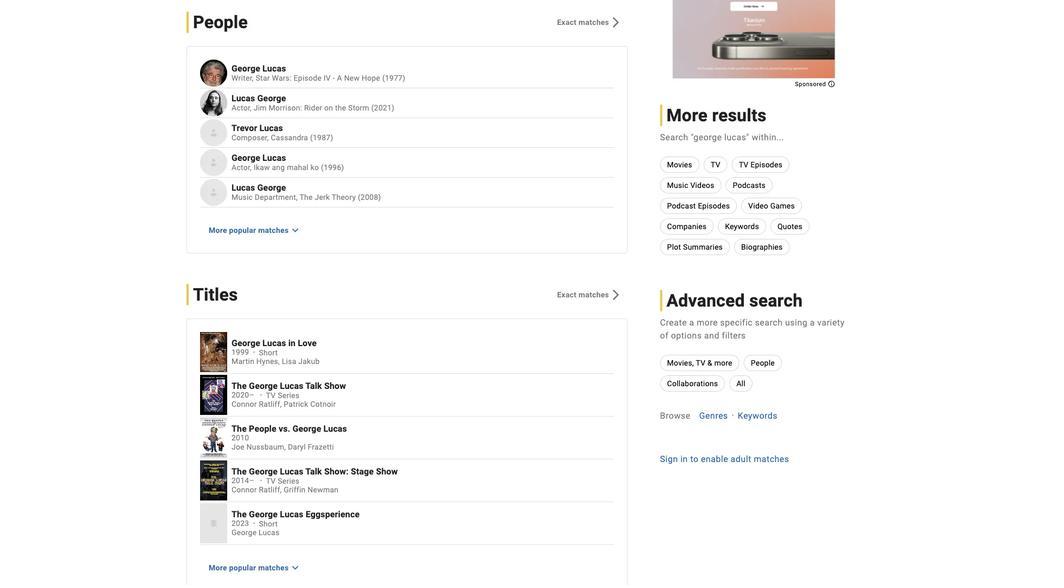 Task type: locate. For each thing, give the bounding box(es) containing it.
in left love
[[288, 338, 296, 349]]

0 horizontal spatial show
[[324, 381, 346, 391]]

0 vertical spatial tv series
[[266, 391, 299, 400]]

lucas down griffin
[[280, 510, 303, 520]]

mahal
[[287, 163, 309, 172]]

1 vertical spatial more
[[714, 359, 732, 368]]

george inside "the people vs. george lucas 2010 joe nussbaum, daryl frazetti"
[[293, 424, 321, 434]]

1 short from the top
[[259, 348, 278, 357]]

lucas
[[263, 63, 286, 74], [232, 93, 255, 104], [259, 123, 283, 133], [263, 153, 286, 163], [232, 183, 255, 193], [263, 338, 286, 349], [280, 381, 303, 391], [323, 424, 347, 434], [280, 467, 303, 477], [280, 510, 303, 520], [259, 529, 279, 538]]

sign
[[660, 454, 678, 464]]

george down the star
[[257, 93, 286, 104]]

inline image
[[209, 129, 218, 137]]

0 vertical spatial inline image
[[209, 158, 218, 167]]

1 lucas george button from the top
[[232, 93, 614, 104]]

0 vertical spatial more
[[667, 105, 708, 126]]

biographies
[[741, 243, 783, 252]]

in left to
[[681, 454, 688, 464]]

joe
[[232, 443, 244, 452]]

1 vertical spatial exact matches button
[[548, 285, 628, 305]]

tv episodes
[[739, 160, 783, 169]]

george inside lucas george music department, the jerk theory (2008)
[[257, 183, 286, 193]]

0 vertical spatial popular
[[229, 226, 256, 235]]

lucas inside george lucas actor, ikaw ang mahal ko (1996)
[[263, 153, 286, 163]]

2 exact matches from the top
[[557, 290, 609, 299]]

tv inside 'tv episodes' "button"
[[739, 160, 749, 169]]

storm
[[348, 104, 369, 112]]

actor, left jim
[[232, 104, 252, 112]]

keywords down all button
[[738, 411, 778, 421]]

0 horizontal spatial music
[[232, 193, 253, 202]]

1 horizontal spatial people
[[249, 424, 276, 434]]

stage
[[351, 467, 374, 477]]

2 actor, from the top
[[232, 163, 252, 172]]

the left jerk
[[300, 193, 313, 202]]

hope
[[362, 74, 380, 83]]

ratliff, left patrick at the bottom of page
[[259, 400, 282, 409]]

iv
[[324, 74, 331, 83]]

short
[[259, 348, 278, 357], [259, 520, 278, 529]]

1 vertical spatial show
[[376, 467, 398, 477]]

the up george lucas
[[232, 510, 247, 520]]

quotes button
[[771, 219, 810, 235]]

0 vertical spatial more popular matches
[[209, 226, 289, 235]]

more popular matches
[[209, 226, 289, 235], [209, 564, 289, 573]]

keywords button down video on the right of the page
[[718, 219, 766, 235]]

1 vertical spatial episodes
[[698, 201, 730, 210]]

2 more popular matches from the top
[[209, 564, 289, 573]]

short up hynes,
[[259, 348, 278, 357]]

(2021)
[[371, 104, 394, 112]]

search inside create a more specific search using a variety of options and filters
[[755, 317, 783, 328]]

episodes inside "button"
[[751, 160, 783, 169]]

the george lucas talk show
[[232, 381, 346, 391]]

2 vertical spatial more
[[209, 564, 227, 573]]

1 exact matches button from the top
[[548, 12, 628, 32]]

1 vertical spatial exact
[[557, 290, 577, 299]]

1 series from the top
[[278, 391, 299, 400]]

connor ratliff, patrick cotnoir
[[232, 400, 336, 409]]

1 horizontal spatial show
[[376, 467, 398, 477]]

1 vertical spatial tv series
[[266, 477, 299, 486]]

people up the george lucas image
[[193, 12, 248, 32]]

1 more popular matches from the top
[[209, 226, 289, 235]]

music videos button
[[660, 177, 721, 194]]

1 vertical spatial in
[[681, 454, 688, 464]]

george right the george lucas image
[[232, 63, 260, 74]]

1 vertical spatial short
[[259, 520, 278, 529]]

more popular matches down department, on the left
[[209, 226, 289, 235]]

2 a from the left
[[810, 317, 815, 328]]

lucas down ikaw
[[232, 183, 255, 193]]

george down nussbaum,
[[249, 467, 278, 477]]

popular
[[229, 226, 256, 235], [229, 564, 256, 573]]

2 inline image from the top
[[209, 188, 218, 197]]

summaries
[[683, 243, 723, 252]]

keywords button down all button
[[738, 409, 778, 422]]

1 vertical spatial lucas george button
[[232, 183, 614, 193]]

george down hynes,
[[249, 381, 278, 391]]

more popular matches button down george lucas
[[200, 559, 307, 578]]

0 vertical spatial more
[[697, 317, 718, 328]]

1 popular from the top
[[229, 226, 256, 235]]

a
[[689, 317, 694, 328], [810, 317, 815, 328]]

actor,
[[232, 104, 252, 112], [232, 163, 252, 172]]

a
[[337, 74, 342, 83]]

tv
[[711, 160, 720, 169], [739, 160, 749, 169], [696, 359, 706, 368], [266, 391, 276, 400], [266, 477, 276, 486]]

tv up podcasts
[[739, 160, 749, 169]]

1 vertical spatial talk
[[305, 467, 322, 477]]

2 exact from the top
[[557, 290, 577, 299]]

series up connor ratliff, patrick cotnoir
[[278, 391, 299, 400]]

quotes
[[778, 222, 803, 231]]

connor down 2020–
[[232, 400, 257, 409]]

actor, inside lucas george actor, jim morrison: rider on the storm (2021)
[[232, 104, 252, 112]]

more popular matches down george lucas
[[209, 564, 289, 573]]

podcast
[[667, 201, 696, 210]]

1 vertical spatial more popular matches
[[209, 564, 289, 573]]

episodes up podcasts
[[751, 160, 783, 169]]

enable
[[701, 454, 728, 464]]

exact left arrow right icon
[[557, 18, 577, 27]]

1 vertical spatial connor
[[232, 486, 257, 495]]

0 vertical spatial show
[[324, 381, 346, 391]]

0 vertical spatial short
[[259, 348, 278, 357]]

1999
[[232, 348, 249, 357]]

the george lucas talk show: stage show
[[232, 467, 398, 477]]

1 exact matches from the top
[[557, 18, 609, 27]]

actor, left ikaw
[[232, 163, 252, 172]]

1 vertical spatial more popular matches button
[[200, 559, 307, 578]]

1 george lucas button from the top
[[232, 63, 614, 74]]

music down movies button
[[667, 181, 688, 190]]

podcasts
[[733, 181, 766, 190]]

matches
[[579, 18, 609, 27], [258, 226, 289, 235], [579, 290, 609, 299], [754, 454, 789, 464], [258, 564, 289, 573]]

the down the joe
[[232, 467, 247, 477]]

0 vertical spatial music
[[667, 181, 688, 190]]

movies, tv & more button
[[660, 355, 739, 371]]

george inside lucas george actor, jim morrison: rider on the storm (2021)
[[257, 93, 286, 104]]

2 series from the top
[[278, 477, 299, 486]]

george up martin
[[232, 338, 260, 349]]

0 vertical spatial episodes
[[751, 160, 783, 169]]

1 talk from the top
[[305, 381, 322, 391]]

tv left &
[[696, 359, 706, 368]]

keywords button
[[718, 219, 766, 235], [738, 409, 778, 422]]

connor for the george lucas talk show: stage show
[[232, 486, 257, 495]]

music inside button
[[667, 181, 688, 190]]

a up options
[[689, 317, 694, 328]]

2 tv series from the top
[[266, 477, 299, 486]]

actor, inside george lucas actor, ikaw ang mahal ko (1996)
[[232, 163, 252, 172]]

music
[[667, 181, 688, 190], [232, 193, 253, 202]]

lucas up griffin
[[280, 467, 303, 477]]

tv series up connor ratliff, griffin newman
[[266, 477, 299, 486]]

1 more popular matches button from the top
[[200, 221, 307, 240]]

music left department, on the left
[[232, 193, 253, 202]]

lucas george button for lucas george music department, the jerk theory (2008)
[[232, 183, 614, 193]]

popular down george lucas
[[229, 564, 256, 573]]

trevor lucas composer, cassandra (1987)
[[232, 123, 333, 142]]

biographies button
[[734, 239, 790, 255]]

tv inside tv button
[[711, 160, 720, 169]]

the down martin
[[232, 381, 247, 391]]

the george lucas eggsperience button
[[232, 510, 614, 520]]

people button
[[744, 355, 782, 371]]

2 talk from the top
[[305, 467, 322, 477]]

the up the joe
[[232, 424, 247, 434]]

2010
[[232, 434, 249, 443]]

ratliff, left griffin
[[259, 486, 282, 495]]

frazetti
[[308, 443, 334, 452]]

titles
[[193, 285, 238, 305]]

george inside george lucas actor, ikaw ang mahal ko (1996)
[[232, 153, 260, 163]]

lucas up patrick at the bottom of page
[[280, 381, 303, 391]]

1 vertical spatial music
[[232, 193, 253, 202]]

lucas down writer,
[[232, 93, 255, 104]]

series for show
[[278, 391, 299, 400]]

1 vertical spatial popular
[[229, 564, 256, 573]]

keywords
[[725, 222, 759, 231], [738, 411, 778, 421]]

0 vertical spatial more popular matches button
[[200, 221, 307, 240]]

search left using at the right bottom of page
[[755, 317, 783, 328]]

the for the george lucas talk show: stage show
[[232, 467, 247, 477]]

lisa jakub, martin hynes, and jeff wiens in george lucas in love (1999) image
[[200, 332, 227, 373]]

george lucas button for george lucas actor, ikaw ang mahal ko (1996)
[[232, 153, 614, 163]]

1 vertical spatial search
[[755, 317, 783, 328]]

people up nussbaum,
[[249, 424, 276, 434]]

george lucas button
[[232, 63, 614, 74], [232, 153, 614, 163]]

connor down 2014–
[[232, 486, 257, 495]]

0 vertical spatial ratliff,
[[259, 400, 282, 409]]

more popular matches button
[[200, 221, 307, 240], [200, 559, 307, 578]]

cotnoir
[[310, 400, 336, 409]]

sign in to enable adult matches button
[[660, 453, 789, 466]]

series for show:
[[278, 477, 299, 486]]

0 vertical spatial talk
[[305, 381, 322, 391]]

0 vertical spatial exact matches
[[557, 18, 609, 27]]

more popular matches button down department, on the left
[[200, 221, 307, 240]]

lucas right writer,
[[263, 63, 286, 74]]

1 horizontal spatial a
[[810, 317, 815, 328]]

2 connor from the top
[[232, 486, 257, 495]]

more
[[667, 105, 708, 126], [209, 226, 227, 235], [209, 564, 227, 573]]

0 horizontal spatial in
[[288, 338, 296, 349]]

ikaw
[[254, 163, 270, 172]]

a right using at the right bottom of page
[[810, 317, 815, 328]]

0 vertical spatial exact
[[557, 18, 577, 27]]

0 vertical spatial actor,
[[232, 104, 252, 112]]

1 inline image from the top
[[209, 158, 218, 167]]

inline image for george lucas
[[209, 158, 218, 167]]

in
[[288, 338, 296, 349], [681, 454, 688, 464]]

episodes down "videos"
[[698, 201, 730, 210]]

specific
[[720, 317, 753, 328]]

the inside "the people vs. george lucas 2010 joe nussbaum, daryl frazetti"
[[232, 424, 247, 434]]

tv up "videos"
[[711, 160, 720, 169]]

0 vertical spatial george lucas button
[[232, 63, 614, 74]]

talk up newman
[[305, 467, 322, 477]]

2 horizontal spatial people
[[751, 359, 775, 368]]

1 vertical spatial inline image
[[209, 188, 218, 197]]

2 exact matches button from the top
[[548, 285, 628, 305]]

1 vertical spatial more
[[209, 226, 227, 235]]

2 more popular matches button from the top
[[200, 559, 307, 578]]

george down ang
[[257, 183, 286, 193]]

more for people
[[209, 226, 227, 235]]

2 vertical spatial people
[[249, 424, 276, 434]]

1 vertical spatial exact matches
[[557, 290, 609, 299]]

1 ratliff, from the top
[[259, 400, 282, 409]]

more popular matches button for titles
[[200, 559, 307, 578]]

lucas up the frazetti in the bottom left of the page
[[323, 424, 347, 434]]

0 vertical spatial keywords button
[[718, 219, 766, 235]]

short for lucas
[[259, 348, 278, 357]]

exact left arrow right image
[[557, 290, 577, 299]]

rider
[[304, 104, 322, 112]]

people inside "the people vs. george lucas 2010 joe nussbaum, daryl frazetti"
[[249, 424, 276, 434]]

1 tv series from the top
[[266, 391, 299, 400]]

1 vertical spatial actor,
[[232, 163, 252, 172]]

show right stage
[[376, 467, 398, 477]]

1 horizontal spatial music
[[667, 181, 688, 190]]

all
[[736, 379, 746, 388]]

the inside lucas george music department, the jerk theory (2008)
[[300, 193, 313, 202]]

ratliff, for the george lucas talk show: stage show
[[259, 486, 282, 495]]

talk up cotnoir
[[305, 381, 322, 391]]

lucas george actor, jim morrison: rider on the storm (2021)
[[232, 93, 394, 112]]

2020–
[[232, 391, 256, 400]]

show up cotnoir
[[324, 381, 346, 391]]

2 ratliff, from the top
[[259, 486, 282, 495]]

series up connor ratliff, griffin newman
[[278, 477, 299, 486]]

george lucas
[[232, 529, 279, 538]]

1 vertical spatial people
[[751, 359, 775, 368]]

more right &
[[714, 359, 732, 368]]

people up all button
[[751, 359, 775, 368]]

search up using at the right bottom of page
[[749, 291, 803, 311]]

short up george lucas
[[259, 520, 278, 529]]

george down "2023"
[[232, 529, 257, 538]]

1 horizontal spatial episodes
[[751, 160, 783, 169]]

lucas left mahal at the left top
[[263, 153, 286, 163]]

actor, for george lucas
[[232, 163, 252, 172]]

more up the and
[[697, 317, 718, 328]]

trevor
[[232, 123, 257, 133]]

2 george lucas button from the top
[[232, 153, 614, 163]]

inline image
[[209, 158, 218, 167], [209, 188, 218, 197]]

george up daryl
[[293, 424, 321, 434]]

love
[[298, 338, 317, 349]]

0 vertical spatial series
[[278, 391, 299, 400]]

0 vertical spatial lucas george button
[[232, 93, 614, 104]]

1 vertical spatial series
[[278, 477, 299, 486]]

in inside button
[[681, 454, 688, 464]]

search "george lucas" within...
[[660, 132, 784, 142]]

george down composer,
[[232, 153, 260, 163]]

1 exact from the top
[[557, 18, 577, 27]]

episodes for podcast episodes
[[698, 201, 730, 210]]

more for titles
[[209, 564, 227, 573]]

lucas down jim
[[259, 123, 283, 133]]

lucas inside lucas george music department, the jerk theory (2008)
[[232, 183, 255, 193]]

1 actor, from the top
[[232, 104, 252, 112]]

tv up connor ratliff, griffin newman
[[266, 477, 276, 486]]

talk for show:
[[305, 467, 322, 477]]

0 horizontal spatial episodes
[[698, 201, 730, 210]]

more inside create a more specific search using a variety of options and filters
[[697, 317, 718, 328]]

0 horizontal spatial people
[[193, 12, 248, 32]]

ratliff, for the george lucas talk show
[[259, 400, 282, 409]]

2 popular from the top
[[229, 564, 256, 573]]

griffin
[[284, 486, 306, 495]]

george up george lucas
[[249, 510, 278, 520]]

0 vertical spatial exact matches button
[[548, 12, 628, 32]]

episodes inside button
[[698, 201, 730, 210]]

lucas george button for lucas george actor, jim morrison: rider on the storm (2021)
[[232, 93, 614, 104]]

more popular matches for titles
[[209, 564, 289, 573]]

episode
[[294, 74, 322, 83]]

1 vertical spatial ratliff,
[[259, 486, 282, 495]]

0 horizontal spatial a
[[689, 317, 694, 328]]

movies
[[667, 160, 692, 169]]

people
[[193, 12, 248, 32], [751, 359, 775, 368], [249, 424, 276, 434]]

1 vertical spatial george lucas button
[[232, 153, 614, 163]]

popular down department, on the left
[[229, 226, 256, 235]]

1 horizontal spatial in
[[681, 454, 688, 464]]

2 lucas george button from the top
[[232, 183, 614, 193]]

george lucas button for george lucas writer, star wars: episode iv - a new hope (1977)
[[232, 63, 614, 74]]

1 connor from the top
[[232, 400, 257, 409]]

episodes for tv episodes
[[751, 160, 783, 169]]

options
[[671, 331, 702, 341]]

keywords down video on the right of the page
[[725, 222, 759, 231]]

0 vertical spatial connor
[[232, 400, 257, 409]]

inline image for lucas george
[[209, 188, 218, 197]]

tv series up connor ratliff, patrick cotnoir
[[266, 391, 299, 400]]

2 short from the top
[[259, 520, 278, 529]]



Task type: describe. For each thing, give the bounding box(es) containing it.
talk for show
[[305, 381, 322, 391]]

genres button
[[699, 409, 728, 422]]

sponsored
[[795, 81, 828, 88]]

1 a from the left
[[689, 317, 694, 328]]

exact matches button for titles
[[548, 285, 628, 305]]

the george lucas talk show: stage show button
[[232, 467, 614, 477]]

jakub
[[298, 358, 320, 366]]

hynes,
[[256, 358, 280, 366]]

connor ratliff, griffin newman
[[232, 486, 339, 495]]

&
[[708, 359, 712, 368]]

0 vertical spatial keywords
[[725, 222, 759, 231]]

collaborations button
[[660, 376, 725, 392]]

short for george
[[259, 520, 278, 529]]

arrow right image
[[609, 16, 622, 29]]

variety
[[817, 317, 845, 328]]

george lucas writer, star wars: episode iv - a new hope (1977)
[[232, 63, 405, 83]]

companies
[[667, 222, 707, 231]]

exact matches for titles
[[557, 290, 609, 299]]

movies, tv & more
[[667, 359, 732, 368]]

movies button
[[660, 157, 699, 173]]

jim
[[254, 104, 267, 112]]

2014–
[[232, 477, 256, 486]]

lucas inside trevor lucas composer, cassandra (1987)
[[259, 123, 283, 133]]

show:
[[324, 467, 349, 477]]

video games
[[748, 201, 795, 210]]

martin hynes, lisa jakub
[[232, 358, 320, 366]]

george lucas in love
[[232, 338, 317, 349]]

music inside lucas george music department, the jerk theory (2008)
[[232, 193, 253, 202]]

tv inside movies, tv & more button
[[696, 359, 706, 368]]

george lucas actor, ikaw ang mahal ko (1996)
[[232, 153, 344, 172]]

new
[[344, 74, 360, 83]]

1 vertical spatial keywords button
[[738, 409, 778, 422]]

connor for the george lucas talk show
[[232, 400, 257, 409]]

the for the george lucas talk show
[[232, 381, 247, 391]]

the for the george lucas eggsperience
[[232, 510, 247, 520]]

martin
[[232, 358, 254, 366]]

of
[[660, 331, 669, 341]]

within...
[[752, 132, 784, 142]]

the george lucas eggsperience
[[232, 510, 360, 520]]

tv series for show
[[266, 391, 299, 400]]

popular for titles
[[229, 564, 256, 573]]

morrison:
[[269, 104, 302, 112]]

games
[[770, 201, 795, 210]]

expand more image
[[289, 562, 302, 575]]

podcasts button
[[726, 177, 773, 194]]

(1987)
[[310, 133, 333, 142]]

movie image
[[209, 519, 218, 528]]

filters
[[722, 331, 746, 341]]

the george lucas talk show button
[[232, 381, 614, 391]]

george inside george lucas writer, star wars: episode iv - a new hope (1977)
[[232, 63, 260, 74]]

lucas down the george lucas eggsperience
[[259, 529, 279, 538]]

arrow right image
[[609, 288, 622, 301]]

on
[[324, 104, 333, 112]]

plot summaries button
[[660, 239, 730, 255]]

podcast episodes
[[667, 201, 730, 210]]

lisa
[[282, 358, 296, 366]]

newman
[[308, 486, 339, 495]]

advanced
[[667, 291, 745, 311]]

lucas inside "the people vs. george lucas 2010 joe nussbaum, daryl frazetti"
[[323, 424, 347, 434]]

all button
[[729, 376, 753, 392]]

1 vertical spatial keywords
[[738, 411, 778, 421]]

lucas inside george lucas writer, star wars: episode iv - a new hope (1977)
[[263, 63, 286, 74]]

people inside button
[[751, 359, 775, 368]]

nussbaum,
[[246, 443, 286, 452]]

department,
[[255, 193, 298, 202]]

tv episodes button
[[732, 157, 790, 173]]

lucas"
[[724, 132, 749, 142]]

collaborations
[[667, 379, 718, 388]]

tv series for show:
[[266, 477, 299, 486]]

the people vs. george lucas (2010) image
[[200, 418, 227, 458]]

companies button
[[660, 219, 714, 235]]

0 vertical spatial in
[[288, 338, 296, 349]]

exact matches for people
[[557, 18, 609, 27]]

george lucas image
[[200, 60, 227, 87]]

cassandra
[[271, 133, 308, 142]]

lucas george image
[[200, 89, 227, 117]]

exact for people
[[557, 18, 577, 27]]

browse
[[660, 411, 691, 421]]

exact for titles
[[557, 290, 577, 299]]

video
[[748, 201, 768, 210]]

composer,
[[232, 133, 269, 142]]

plot
[[667, 243, 681, 252]]

adult
[[731, 454, 751, 464]]

0 vertical spatial people
[[193, 12, 248, 32]]

(1977)
[[382, 74, 405, 83]]

lucas up martin hynes, lisa jakub at the bottom left of the page
[[263, 338, 286, 349]]

the george lucas talk show: stage show (2014) image
[[200, 461, 227, 501]]

music videos
[[667, 181, 714, 190]]

tv up connor ratliff, patrick cotnoir
[[266, 391, 276, 400]]

lucas inside lucas george actor, jim morrison: rider on the storm (2021)
[[232, 93, 255, 104]]

expand more image
[[289, 224, 302, 237]]

videos
[[690, 181, 714, 190]]

the for the people vs. george lucas 2010 joe nussbaum, daryl frazetti
[[232, 424, 247, 434]]

more results
[[667, 105, 767, 126]]

the people vs. george lucas 2010 joe nussbaum, daryl frazetti
[[232, 424, 347, 452]]

george lucas in love button
[[232, 338, 614, 349]]

(2008)
[[358, 193, 381, 202]]

patrick
[[284, 400, 308, 409]]

results
[[712, 105, 767, 126]]

the george lucas talk show (2020) image
[[200, 375, 227, 415]]

eggsperience
[[306, 510, 360, 520]]

more inside button
[[714, 359, 732, 368]]

sign in to enable adult matches
[[660, 454, 789, 464]]

-
[[333, 74, 335, 83]]

popular for people
[[229, 226, 256, 235]]

create
[[660, 317, 687, 328]]

podcast episodes button
[[660, 198, 737, 214]]

trevor lucas button
[[232, 123, 614, 133]]

more popular matches for people
[[209, 226, 289, 235]]

(1996)
[[321, 163, 344, 172]]

more popular matches button for people
[[200, 221, 307, 240]]

sponsored content section
[[673, 0, 835, 88]]

theory
[[332, 193, 356, 202]]

wars:
[[272, 74, 292, 83]]

0 vertical spatial search
[[749, 291, 803, 311]]

exact matches button for people
[[548, 12, 628, 32]]

jerk
[[315, 193, 330, 202]]

star
[[256, 74, 270, 83]]

writer,
[[232, 74, 254, 83]]

vs.
[[279, 424, 290, 434]]

actor, for lucas george
[[232, 104, 252, 112]]

daryl
[[288, 443, 306, 452]]

search
[[660, 132, 688, 142]]



Task type: vqa. For each thing, say whether or not it's contained in the screenshot.
bottom chris buck button
no



